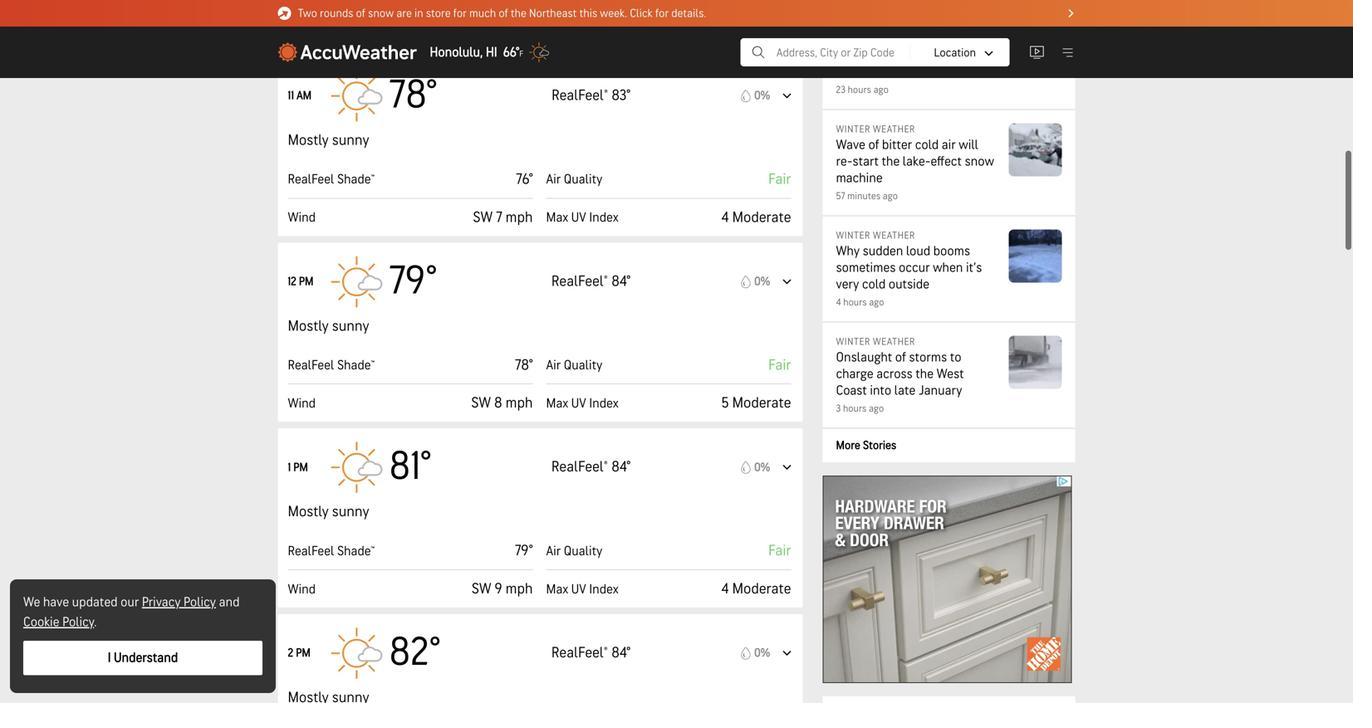 Task type: vqa. For each thing, say whether or not it's contained in the screenshot.
& corresponding to Health
no



Task type: describe. For each thing, give the bounding box(es) containing it.
weather inside the weather news 10-year-old maryland boy bitten by shark at bahamas resort 23 hours ago
[[836, 17, 878, 29]]

we
[[23, 595, 40, 611]]

realfeel®       84° for 79°
[[552, 273, 631, 291]]

wsw
[[461, 23, 493, 41]]

realfeel shade™ for 78°
[[288, 172, 375, 188]]

by
[[872, 47, 885, 64]]

5
[[722, 395, 729, 413]]

1 horizontal spatial chevron down image
[[985, 51, 993, 56]]

to
[[950, 350, 962, 366]]

realfeel® for 78°
[[552, 87, 608, 105]]

Address, City or Zip Code text field
[[777, 46, 976, 60]]

news
[[881, 17, 907, 29]]

cold inside winter weather wave of bitter cold air will re-start the lake-effect snow machine 57 minutes ago
[[915, 137, 939, 153]]

when
[[933, 260, 963, 276]]

mostly sunny for 81°
[[288, 504, 369, 521]]

charge
[[836, 366, 874, 383]]

machine
[[836, 170, 883, 187]]

location
[[934, 46, 976, 60]]

cookie policy link
[[23, 615, 94, 631]]

1 mph from the top
[[506, 23, 533, 41]]

shade™ for 79°
[[337, 358, 375, 374]]

4 moderate for 78°
[[722, 209, 791, 227]]

uv for 79°
[[571, 396, 586, 412]]

booms
[[934, 243, 971, 260]]

mostly for 79°
[[288, 318, 329, 336]]

sometimes
[[836, 260, 896, 276]]

1 max uv index from the top
[[546, 24, 619, 40]]

sunny for 79°
[[332, 318, 369, 336]]

re-
[[836, 154, 853, 170]]

i
[[108, 651, 111, 667]]

fair for 81°
[[769, 543, 791, 560]]

wsw 7 mph
[[461, 23, 533, 41]]

late
[[895, 383, 916, 399]]

12 pm
[[288, 275, 314, 289]]

sw 8 mph
[[471, 395, 533, 413]]

click
[[630, 6, 653, 20]]

bitten
[[836, 47, 869, 64]]

realfeel®       84° for 82°
[[552, 645, 631, 663]]

moderate for 78°
[[732, 209, 791, 227]]

shade™ for 78°
[[337, 172, 375, 188]]

realfeel®       84° for 81°
[[552, 459, 631, 477]]

uv for 78°
[[571, 210, 586, 226]]

wind for 78°
[[288, 210, 316, 226]]

11 am
[[288, 89, 312, 103]]

.
[[94, 615, 97, 631]]

realfeel shade™ for 79°
[[288, 358, 375, 374]]

max for 78°
[[546, 210, 568, 226]]

0% for 79°
[[754, 275, 770, 289]]

start
[[853, 154, 879, 170]]

realfeel for 79°
[[288, 358, 334, 374]]

are
[[397, 6, 412, 20]]

west
[[937, 366, 964, 383]]

two
[[298, 6, 317, 20]]

winter weather wave of bitter cold air will re-start the lake-effect snow machine 57 minutes ago
[[836, 123, 995, 202]]

5 moderate
[[722, 395, 791, 413]]

mostly sunny for 79°
[[288, 318, 369, 336]]

very
[[836, 277, 859, 293]]

81°
[[389, 444, 431, 492]]

23
[[836, 84, 846, 96]]

max uv index for 81°
[[546, 582, 619, 598]]

understand
[[114, 651, 178, 667]]

winter weather why sudden loud booms sometimes occur when it's very cold outside 4 hours ago
[[836, 230, 982, 309]]

hamburger image
[[1061, 45, 1076, 60]]

air for 81°
[[546, 544, 561, 560]]

i understand
[[108, 651, 178, 667]]

loud
[[906, 243, 931, 260]]

82°
[[389, 630, 440, 678]]

in
[[415, 6, 423, 20]]

hours for 10-year-old maryland boy bitten by shark at bahamas resort
[[848, 84, 871, 96]]

mph for 81°
[[506, 581, 533, 599]]

of inside winter weather onslaught of storms to charge across the west coast into late january 3 hours ago
[[895, 350, 906, 366]]

am
[[297, 89, 312, 103]]

pm for 81°
[[294, 461, 308, 475]]

max for 81°
[[546, 582, 568, 598]]

ago inside winter weather wave of bitter cold air will re-start the lake-effect snow machine 57 minutes ago
[[883, 190, 898, 202]]

66°
[[503, 44, 520, 60]]

2 for from the left
[[656, 6, 669, 20]]

northeast
[[529, 6, 577, 20]]

year-
[[853, 31, 882, 47]]

air quality for 81°
[[546, 544, 603, 560]]

4 inside the winter weather why sudden loud booms sometimes occur when it's very cold outside 4 hours ago
[[836, 297, 841, 309]]

84° for 81°
[[612, 459, 631, 477]]

0 horizontal spatial chevron down image
[[783, 465, 791, 470]]

two rounds of snow are in store for much of the northeast this week. click for details.
[[298, 6, 707, 20]]

winter for wave
[[836, 123, 870, 135]]

0% for 78°
[[754, 89, 770, 103]]

more stories
[[836, 439, 897, 453]]

rounds
[[320, 6, 353, 20]]

uv for 81°
[[571, 582, 586, 598]]

8
[[494, 395, 502, 413]]

chevron down image for 78°
[[783, 93, 791, 98]]

mostly sunny for 78°
[[288, 132, 369, 150]]

weather for storms
[[873, 336, 915, 348]]

weather news 10-year-old maryland boy bitten by shark at bahamas resort 23 hours ago
[[836, 17, 985, 96]]

shade™ for 81°
[[337, 544, 375, 560]]

privacy
[[142, 595, 181, 611]]

sw for 78°
[[473, 209, 493, 227]]

the for northeast
[[511, 6, 527, 20]]

1 horizontal spatial 79°
[[515, 543, 533, 560]]

index for 78°
[[589, 210, 619, 226]]

sw 7 mph
[[473, 209, 533, 227]]

chevron down image for 82°
[[783, 651, 791, 656]]

7 for sw
[[496, 209, 502, 227]]

coast
[[836, 383, 867, 399]]

realfeel® for 81°
[[552, 459, 608, 477]]

2
[[288, 647, 293, 661]]

11
[[288, 89, 294, 103]]

shark
[[888, 47, 917, 64]]

bahamas
[[935, 47, 985, 64]]

1 pm
[[288, 461, 308, 475]]

1
[[288, 461, 291, 475]]

boy
[[956, 31, 976, 47]]

rain drop image for 78°
[[741, 89, 751, 103]]

minutes
[[848, 190, 881, 202]]

cookie
[[23, 615, 59, 631]]

privacy policy link
[[142, 595, 216, 611]]

1 4 moderate from the top
[[722, 23, 791, 41]]

pm for 82°
[[296, 647, 311, 661]]

winter weather onslaught of storms to charge across the west coast into late january 3 hours ago
[[836, 336, 964, 415]]

will
[[959, 137, 979, 153]]

9
[[495, 581, 502, 599]]

moderate for 79°
[[732, 395, 791, 413]]

0 horizontal spatial 79°
[[389, 258, 437, 306]]



Task type: locate. For each thing, give the bounding box(es) containing it.
stories
[[863, 439, 897, 453]]

more
[[836, 439, 861, 453]]

air
[[546, 172, 561, 188], [546, 358, 561, 374], [546, 544, 561, 560]]

at
[[920, 47, 932, 64]]

sw for 79°
[[471, 395, 491, 413]]

3 realfeel from the top
[[288, 544, 334, 560]]

mostly down 12 pm
[[288, 318, 329, 336]]

1 vertical spatial mostly
[[288, 318, 329, 336]]

2 max from the top
[[546, 210, 568, 226]]

10-
[[836, 31, 853, 47]]

mph for 79°
[[506, 395, 533, 413]]

air quality for 78°
[[546, 172, 603, 188]]

0 vertical spatial winter
[[836, 123, 870, 135]]

of up the start
[[869, 137, 879, 153]]

1 horizontal spatial cold
[[915, 137, 939, 153]]

wind for 79°
[[288, 396, 316, 412]]

winter inside winter weather wave of bitter cold air will re-start the lake-effect snow machine 57 minutes ago
[[836, 123, 870, 135]]

1 vertical spatial hours
[[844, 297, 867, 309]]

for
[[453, 6, 467, 20], [656, 6, 669, 20]]

78° down 'honolulu,'
[[389, 72, 437, 120]]

snow inside winter weather wave of bitter cold air will re-start the lake-effect snow machine 57 minutes ago
[[965, 154, 995, 170]]

1 max from the top
[[546, 24, 568, 40]]

ago down by
[[874, 84, 889, 96]]

into
[[870, 383, 892, 399]]

quality for 81°
[[564, 544, 603, 560]]

wind for 81°
[[288, 582, 316, 598]]

chevron down image down 5 moderate
[[783, 465, 791, 470]]

air for 79°
[[546, 358, 561, 374]]

2 pm
[[288, 647, 311, 661]]

cold inside the winter weather why sudden loud booms sometimes occur when it's very cold outside 4 hours ago
[[862, 277, 886, 293]]

sunny for 78°
[[332, 132, 369, 150]]

1 index from the top
[[589, 24, 619, 40]]

chevron down image for 79°
[[783, 279, 791, 284]]

weather inside the winter weather why sudden loud booms sometimes occur when it's very cold outside 4 hours ago
[[873, 230, 915, 242]]

1 horizontal spatial for
[[656, 6, 669, 20]]

air quality for 79°
[[546, 358, 603, 374]]

weather up across
[[873, 336, 915, 348]]

ago
[[874, 84, 889, 96], [883, 190, 898, 202], [869, 297, 884, 309], [869, 403, 884, 415]]

3 max uv index from the top
[[546, 396, 619, 412]]

ago inside winter weather onslaught of storms to charge across the west coast into late january 3 hours ago
[[869, 403, 884, 415]]

mostly sunny down am in the left of the page
[[288, 132, 369, 150]]

2 vertical spatial realfeel
[[288, 544, 334, 560]]

for right 'store'
[[453, 6, 467, 20]]

sw 9 mph
[[472, 581, 533, 599]]

2 0% from the top
[[754, 275, 770, 289]]

0 vertical spatial chevron down image
[[985, 51, 993, 56]]

2 vertical spatial the
[[916, 366, 934, 383]]

mostly
[[288, 132, 329, 150], [288, 318, 329, 336], [288, 504, 329, 521]]

ago inside the weather news 10-year-old maryland boy bitten by shark at bahamas resort 23 hours ago
[[874, 84, 889, 96]]

1 vertical spatial rain drop image
[[741, 461, 751, 475]]

0 vertical spatial snow
[[368, 6, 394, 20]]

1 rain drop image from the top
[[741, 89, 751, 103]]

1 vertical spatial fair
[[769, 357, 791, 375]]

3 realfeel shade™ from the top
[[288, 544, 375, 560]]

1 mostly sunny from the top
[[288, 132, 369, 150]]

0 vertical spatial pm
[[299, 275, 314, 289]]

84°
[[612, 273, 631, 291], [612, 459, 631, 477], [612, 645, 631, 663]]

hours right 3
[[843, 403, 867, 415]]

2 rain drop image from the top
[[741, 461, 751, 475]]

max
[[546, 24, 568, 40], [546, 210, 568, 226], [546, 396, 568, 412], [546, 582, 568, 598]]

outside
[[889, 277, 930, 293]]

1 vertical spatial realfeel shade™
[[288, 358, 375, 374]]

weather up bitter
[[873, 123, 915, 135]]

1 vertical spatial cold
[[862, 277, 886, 293]]

2 vertical spatial chevron down image
[[783, 651, 791, 656]]

1 for from the left
[[453, 6, 467, 20]]

max uv index for 79°
[[546, 396, 619, 412]]

this
[[580, 6, 597, 20]]

weather for loud
[[873, 230, 915, 242]]

ago down sometimes
[[869, 297, 884, 309]]

0 vertical spatial mostly sunny
[[288, 132, 369, 150]]

mph
[[506, 23, 533, 41], [506, 209, 533, 227], [506, 395, 533, 413], [506, 581, 533, 599]]

1 vertical spatial air
[[546, 358, 561, 374]]

and
[[219, 595, 240, 611]]

2 mostly from the top
[[288, 318, 329, 336]]

1 vertical spatial realfeel®       84°
[[552, 459, 631, 477]]

1 moderate from the top
[[732, 23, 791, 41]]

mph for 78°
[[506, 209, 533, 227]]

1 vertical spatial 4 moderate
[[722, 209, 791, 227]]

moderate for 81°
[[732, 581, 791, 599]]

2 wind from the top
[[288, 210, 316, 226]]

max right sw 7 mph
[[546, 210, 568, 226]]

1 vertical spatial realfeel
[[288, 358, 334, 374]]

winter for why
[[836, 230, 870, 242]]

3 mph from the top
[[506, 395, 533, 413]]

pm right 1
[[294, 461, 308, 475]]

1 chevron down image from the top
[[783, 93, 791, 98]]

honolulu, hi 66° f
[[430, 44, 524, 60]]

uv down this
[[571, 24, 586, 40]]

3 max from the top
[[546, 396, 568, 412]]

max uv index right the 'sw 8 mph'
[[546, 396, 619, 412]]

cold up lake-
[[915, 137, 939, 153]]

0 vertical spatial chevron down image
[[783, 93, 791, 98]]

index
[[589, 24, 619, 40], [589, 210, 619, 226], [589, 396, 619, 412], [589, 582, 619, 598]]

0 vertical spatial rain drop image
[[741, 275, 751, 289]]

0 vertical spatial rain drop image
[[741, 89, 751, 103]]

wind
[[288, 24, 316, 40], [288, 210, 316, 226], [288, 396, 316, 412], [288, 582, 316, 598]]

breaking news image
[[278, 7, 291, 20]]

snow left are
[[368, 6, 394, 20]]

0 vertical spatial cold
[[915, 137, 939, 153]]

mostly sunny down 1 pm
[[288, 504, 369, 521]]

2 vertical spatial 84°
[[612, 645, 631, 663]]

ago right minutes at right
[[883, 190, 898, 202]]

4 uv from the top
[[571, 582, 586, 598]]

2 moderate from the top
[[732, 209, 791, 227]]

2 sunny from the top
[[332, 318, 369, 336]]

occur
[[899, 260, 930, 276]]

wind up 1 pm
[[288, 396, 316, 412]]

1 vertical spatial sw
[[471, 395, 491, 413]]

3
[[836, 403, 841, 415]]

1 winter from the top
[[836, 123, 870, 135]]

rain drop image down search image
[[741, 89, 751, 103]]

effect
[[931, 154, 962, 170]]

2 air quality from the top
[[546, 358, 603, 374]]

realfeel® for 82°
[[552, 645, 608, 663]]

2 vertical spatial pm
[[296, 647, 311, 661]]

have
[[43, 595, 69, 611]]

winter for onslaught
[[836, 336, 870, 348]]

wave
[[836, 137, 866, 153]]

3 0% from the top
[[754, 461, 770, 475]]

hours down the very
[[844, 297, 867, 309]]

1 vertical spatial 79°
[[515, 543, 533, 560]]

3 shade™ from the top
[[337, 544, 375, 560]]

1 vertical spatial 84°
[[612, 459, 631, 477]]

1 fair from the top
[[769, 171, 791, 189]]

of up 'wsw 7 mph'
[[499, 6, 508, 20]]

max uv index for 78°
[[546, 210, 619, 226]]

2 uv from the top
[[571, 210, 586, 226]]

0% for 82°
[[754, 647, 770, 661]]

of inside winter weather wave of bitter cold air will re-start the lake-effect snow machine 57 minutes ago
[[869, 137, 879, 153]]

realfeel®
[[552, 87, 608, 105], [552, 273, 608, 291], [552, 459, 608, 477], [552, 645, 608, 663]]

1 mostly from the top
[[288, 132, 329, 150]]

3 air from the top
[[546, 544, 561, 560]]

0 horizontal spatial 78°
[[389, 72, 437, 120]]

we have updated our privacy policy and cookie policy .
[[23, 595, 240, 631]]

mostly for 78°
[[288, 132, 329, 150]]

sw
[[473, 209, 493, 227], [471, 395, 491, 413], [472, 581, 491, 599]]

f
[[520, 49, 524, 59]]

pm for 79°
[[299, 275, 314, 289]]

hours inside the weather news 10-year-old maryland boy bitten by shark at bahamas resort 23 hours ago
[[848, 84, 871, 96]]

realfeel for 78°
[[288, 172, 334, 188]]

2 shade™ from the top
[[337, 358, 375, 374]]

hi
[[486, 44, 497, 60]]

2 vertical spatial realfeel shade™
[[288, 544, 375, 560]]

0 vertical spatial air quality
[[546, 172, 603, 188]]

weather
[[836, 17, 878, 29], [873, 123, 915, 135], [873, 230, 915, 242], [873, 336, 915, 348]]

winter
[[836, 123, 870, 135], [836, 230, 870, 242], [836, 336, 870, 348]]

2 horizontal spatial the
[[916, 366, 934, 383]]

2 7 from the top
[[496, 209, 502, 227]]

1 vertical spatial quality
[[564, 358, 603, 374]]

winter up onslaught
[[836, 336, 870, 348]]

2 vertical spatial fair
[[769, 543, 791, 560]]

1 vertical spatial shade™
[[337, 358, 375, 374]]

1 air quality from the top
[[546, 172, 603, 188]]

rain drop image
[[741, 89, 751, 103], [741, 461, 751, 475]]

0 vertical spatial mostly
[[288, 132, 329, 150]]

sw for 81°
[[472, 581, 491, 599]]

winter inside winter weather onslaught of storms to charge across the west coast into late january 3 hours ago
[[836, 336, 870, 348]]

2 realfeel shade™ from the top
[[288, 358, 375, 374]]

4 mph from the top
[[506, 581, 533, 599]]

1 realfeel®       84° from the top
[[552, 273, 631, 291]]

it's
[[966, 260, 982, 276]]

maryland
[[902, 31, 953, 47]]

0 vertical spatial 4 moderate
[[722, 23, 791, 41]]

weather for bitter
[[873, 123, 915, 135]]

rain drop image for 82°
[[741, 647, 751, 661]]

uv right the 'sw 8 mph'
[[571, 396, 586, 412]]

3 84° from the top
[[612, 645, 631, 663]]

1 vertical spatial 7
[[496, 209, 502, 227]]

the for lake-
[[882, 154, 900, 170]]

2 realfeel from the top
[[288, 358, 334, 374]]

1 rain drop image from the top
[[741, 275, 751, 289]]

2 vertical spatial hours
[[843, 403, 867, 415]]

why
[[836, 243, 860, 260]]

3 realfeel®       84° from the top
[[552, 645, 631, 663]]

winter up wave
[[836, 123, 870, 135]]

4 index from the top
[[589, 582, 619, 598]]

0 vertical spatial 84°
[[612, 273, 631, 291]]

uv right sw 9 mph
[[571, 582, 586, 598]]

1 horizontal spatial the
[[882, 154, 900, 170]]

fair
[[769, 171, 791, 189], [769, 357, 791, 375], [769, 543, 791, 560]]

1 horizontal spatial snow
[[965, 154, 995, 170]]

onslaught
[[836, 350, 893, 366]]

2 vertical spatial mostly
[[288, 504, 329, 521]]

1 sunny from the top
[[332, 132, 369, 150]]

hours inside winter weather onslaught of storms to charge across the west coast into late january 3 hours ago
[[843, 403, 867, 415]]

the inside winter weather wave of bitter cold air will re-start the lake-effect snow machine 57 minutes ago
[[882, 154, 900, 170]]

4 for sw 7 mph
[[722, 209, 729, 227]]

4 for wsw 7 mph
[[722, 23, 729, 41]]

2 vertical spatial realfeel®       84°
[[552, 645, 631, 663]]

weather inside winter weather wave of bitter cold air will re-start the lake-effect snow machine 57 minutes ago
[[873, 123, 915, 135]]

2 winter from the top
[[836, 230, 870, 242]]

updated
[[72, 595, 118, 611]]

two rounds of snow are in store for much of the northeast this week. click for details. link
[[278, 0, 1076, 27]]

1 7 from the top
[[496, 23, 502, 41]]

chevron right image
[[1069, 9, 1074, 17]]

of up across
[[895, 350, 906, 366]]

much
[[469, 6, 496, 20]]

0 horizontal spatial policy
[[62, 615, 94, 631]]

2 mostly sunny from the top
[[288, 318, 369, 336]]

3 quality from the top
[[564, 544, 603, 560]]

rain drop image down 5 moderate
[[741, 461, 751, 475]]

3 chevron down image from the top
[[783, 651, 791, 656]]

1 vertical spatial winter
[[836, 230, 870, 242]]

57
[[836, 190, 845, 202]]

1 vertical spatial chevron down image
[[783, 279, 791, 284]]

realfeel
[[288, 172, 334, 188], [288, 358, 334, 374], [288, 544, 334, 560]]

0 horizontal spatial for
[[453, 6, 467, 20]]

sunny for 81°
[[332, 504, 369, 521]]

3 mostly sunny from the top
[[288, 504, 369, 521]]

hours for why sudden loud booms sometimes occur when it's very cold outside
[[844, 297, 867, 309]]

index for 79°
[[589, 396, 619, 412]]

1 vertical spatial policy
[[62, 615, 94, 631]]

rain drop image for 81°
[[741, 461, 751, 475]]

mph right 8
[[506, 395, 533, 413]]

3 winter from the top
[[836, 336, 870, 348]]

ago inside the winter weather why sudden loud booms sometimes occur when it's very cold outside 4 hours ago
[[869, 297, 884, 309]]

4 moderate for 81°
[[722, 581, 791, 599]]

0 vertical spatial realfeel®       84°
[[552, 273, 631, 291]]

78° up the 'sw 8 mph'
[[515, 357, 533, 375]]

3 index from the top
[[589, 396, 619, 412]]

rain drop image
[[741, 275, 751, 289], [741, 647, 751, 661]]

1 vertical spatial pm
[[294, 461, 308, 475]]

3 moderate from the top
[[732, 395, 791, 413]]

weather up year- in the top of the page
[[836, 17, 878, 29]]

2 max uv index from the top
[[546, 210, 619, 226]]

2 vertical spatial quality
[[564, 544, 603, 560]]

weather inside winter weather onslaught of storms to charge across the west coast into late january 3 hours ago
[[873, 336, 915, 348]]

winter up why
[[836, 230, 870, 242]]

0 vertical spatial air
[[546, 172, 561, 188]]

0 vertical spatial 7
[[496, 23, 502, 41]]

0 vertical spatial realfeel
[[288, 172, 334, 188]]

0 horizontal spatial the
[[511, 6, 527, 20]]

week.
[[600, 6, 628, 20]]

pm right 2
[[296, 647, 311, 661]]

2 84° from the top
[[612, 459, 631, 477]]

3 air quality from the top
[[546, 544, 603, 560]]

0 vertical spatial 79°
[[389, 258, 437, 306]]

4 wind from the top
[[288, 582, 316, 598]]

0 vertical spatial sw
[[473, 209, 493, 227]]

2 vertical spatial mostly sunny
[[288, 504, 369, 521]]

0 vertical spatial sunny
[[332, 132, 369, 150]]

old
[[882, 31, 899, 47]]

1 vertical spatial air quality
[[546, 358, 603, 374]]

air for 78°
[[546, 172, 561, 188]]

our
[[121, 595, 139, 611]]

0 vertical spatial the
[[511, 6, 527, 20]]

search image
[[751, 42, 767, 62]]

4 max uv index from the top
[[546, 582, 619, 598]]

1 horizontal spatial policy
[[184, 595, 216, 611]]

1 vertical spatial rain drop image
[[741, 647, 751, 661]]

2 air from the top
[[546, 358, 561, 374]]

wind up 12 pm
[[288, 210, 316, 226]]

84° for 82°
[[612, 645, 631, 663]]

max for 79°
[[546, 396, 568, 412]]

1 vertical spatial the
[[882, 154, 900, 170]]

of right rounds
[[356, 6, 366, 20]]

0 vertical spatial realfeel shade™
[[288, 172, 375, 188]]

mostly sunny
[[288, 132, 369, 150], [288, 318, 369, 336], [288, 504, 369, 521]]

2 4 moderate from the top
[[722, 209, 791, 227]]

0 vertical spatial hours
[[848, 84, 871, 96]]

1 quality from the top
[[564, 172, 603, 188]]

store
[[426, 6, 451, 20]]

fair for 78°
[[769, 171, 791, 189]]

max uv index right sw 9 mph
[[546, 582, 619, 598]]

7
[[496, 23, 502, 41], [496, 209, 502, 227]]

4 moderate
[[722, 23, 791, 41], [722, 209, 791, 227], [722, 581, 791, 599]]

mostly down am in the left of the page
[[288, 132, 329, 150]]

2 fair from the top
[[769, 357, 791, 375]]

the up 'wsw 7 mph'
[[511, 6, 527, 20]]

lake-
[[903, 154, 931, 170]]

12
[[288, 275, 296, 289]]

winter inside the winter weather why sudden loud booms sometimes occur when it's very cold outside 4 hours ago
[[836, 230, 870, 242]]

0 horizontal spatial cold
[[862, 277, 886, 293]]

hours inside the winter weather why sudden loud booms sometimes occur when it's very cold outside 4 hours ago
[[844, 297, 867, 309]]

1 air from the top
[[546, 172, 561, 188]]

0 vertical spatial policy
[[184, 595, 216, 611]]

1 realfeel from the top
[[288, 172, 334, 188]]

4 max from the top
[[546, 582, 568, 598]]

0 vertical spatial fair
[[769, 171, 791, 189]]

wind up 2 pm
[[288, 582, 316, 598]]

2 index from the top
[[589, 210, 619, 226]]

more stories link
[[823, 429, 1076, 463]]

4 for sw 9 mph
[[722, 581, 729, 599]]

mostly down 1 pm
[[288, 504, 329, 521]]

7 for wsw
[[496, 23, 502, 41]]

chevron down image
[[783, 93, 791, 98], [783, 279, 791, 284], [783, 651, 791, 656]]

3 4 moderate from the top
[[722, 581, 791, 599]]

storms
[[909, 350, 947, 366]]

84° for 79°
[[612, 273, 631, 291]]

cold down sometimes
[[862, 277, 886, 293]]

fair for 79°
[[769, 357, 791, 375]]

quality for 78°
[[564, 172, 603, 188]]

2 vertical spatial winter
[[836, 336, 870, 348]]

the down bitter
[[882, 154, 900, 170]]

max right the 'sw 8 mph'
[[546, 396, 568, 412]]

1 realfeel shade™ from the top
[[288, 172, 375, 188]]

4
[[722, 23, 729, 41], [722, 209, 729, 227], [836, 297, 841, 309], [722, 581, 729, 599]]

1 84° from the top
[[612, 273, 631, 291]]

1 shade™ from the top
[[337, 172, 375, 188]]

76°
[[516, 171, 533, 189]]

1 vertical spatial sunny
[[332, 318, 369, 336]]

details.
[[672, 6, 707, 20]]

4 0% from the top
[[754, 647, 770, 661]]

3 wind from the top
[[288, 396, 316, 412]]

max right sw 9 mph
[[546, 582, 568, 598]]

mph right 9
[[506, 581, 533, 599]]

0 vertical spatial quality
[[564, 172, 603, 188]]

policy left and
[[184, 595, 216, 611]]

2 vertical spatial air quality
[[546, 544, 603, 560]]

83°
[[612, 87, 631, 105]]

uv right sw 7 mph
[[571, 210, 586, 226]]

3 uv from the top
[[571, 396, 586, 412]]

policy down updated
[[62, 615, 94, 631]]

realfeel for 81°
[[288, 544, 334, 560]]

2 realfeel®       84° from the top
[[552, 459, 631, 477]]

realfeel shade™
[[288, 172, 375, 188], [288, 358, 375, 374], [288, 544, 375, 560]]

max uv index down this
[[546, 24, 619, 40]]

mph up 66°
[[506, 23, 533, 41]]

1 wind from the top
[[288, 24, 316, 40]]

sudden
[[863, 243, 903, 260]]

2 mph from the top
[[506, 209, 533, 227]]

realfeel shade™ for 81°
[[288, 544, 375, 560]]

1 0% from the top
[[754, 89, 770, 103]]

hours right 23
[[848, 84, 871, 96]]

0% for 81°
[[754, 461, 770, 475]]

mostly sunny down 12 pm
[[288, 318, 369, 336]]

pm right the 12
[[299, 275, 314, 289]]

chevron down image right bahamas
[[985, 51, 993, 56]]

chevron down image
[[985, 51, 993, 56], [783, 465, 791, 470]]

0 horizontal spatial snow
[[368, 6, 394, 20]]

honolulu,
[[430, 44, 483, 60]]

index for 81°
[[589, 582, 619, 598]]

2 vertical spatial sunny
[[332, 504, 369, 521]]

mostly for 81°
[[288, 504, 329, 521]]

2 vertical spatial air
[[546, 544, 561, 560]]

2 chevron down image from the top
[[783, 279, 791, 284]]

3 mostly from the top
[[288, 504, 329, 521]]

rain drop image for 79°
[[741, 275, 751, 289]]

cold
[[915, 137, 939, 153], [862, 277, 886, 293]]

bitter
[[882, 137, 912, 153]]

2 vertical spatial 4 moderate
[[722, 581, 791, 599]]

2 rain drop image from the top
[[741, 647, 751, 661]]

the inside winter weather onslaught of storms to charge across the west coast into late january 3 hours ago
[[916, 366, 934, 383]]

realfeel® for 79°
[[552, 273, 608, 291]]

1 vertical spatial snow
[[965, 154, 995, 170]]

2 vertical spatial shade™
[[337, 544, 375, 560]]

for right click
[[656, 6, 669, 20]]

max uv index right sw 7 mph
[[546, 210, 619, 226]]

1 vertical spatial 78°
[[515, 357, 533, 375]]

3 fair from the top
[[769, 543, 791, 560]]

2 quality from the top
[[564, 358, 603, 374]]

weather up sudden
[[873, 230, 915, 242]]

ago down the into
[[869, 403, 884, 415]]

79°
[[389, 258, 437, 306], [515, 543, 533, 560]]

quality for 79°
[[564, 358, 603, 374]]

across
[[877, 366, 913, 383]]

2 vertical spatial sw
[[472, 581, 491, 599]]

mph down 76°
[[506, 209, 533, 227]]

1 uv from the top
[[571, 24, 586, 40]]

max down northeast
[[546, 24, 568, 40]]

snow down will
[[965, 154, 995, 170]]

the down the storms
[[916, 366, 934, 383]]

january
[[919, 383, 962, 399]]

1 horizontal spatial 78°
[[515, 357, 533, 375]]

wind down two
[[288, 24, 316, 40]]

4 moderate from the top
[[732, 581, 791, 599]]

0 vertical spatial shade™
[[337, 172, 375, 188]]

3 sunny from the top
[[332, 504, 369, 521]]

1 vertical spatial chevron down image
[[783, 465, 791, 470]]

air
[[942, 137, 956, 153]]

0 vertical spatial 78°
[[389, 72, 437, 120]]

1 vertical spatial mostly sunny
[[288, 318, 369, 336]]



